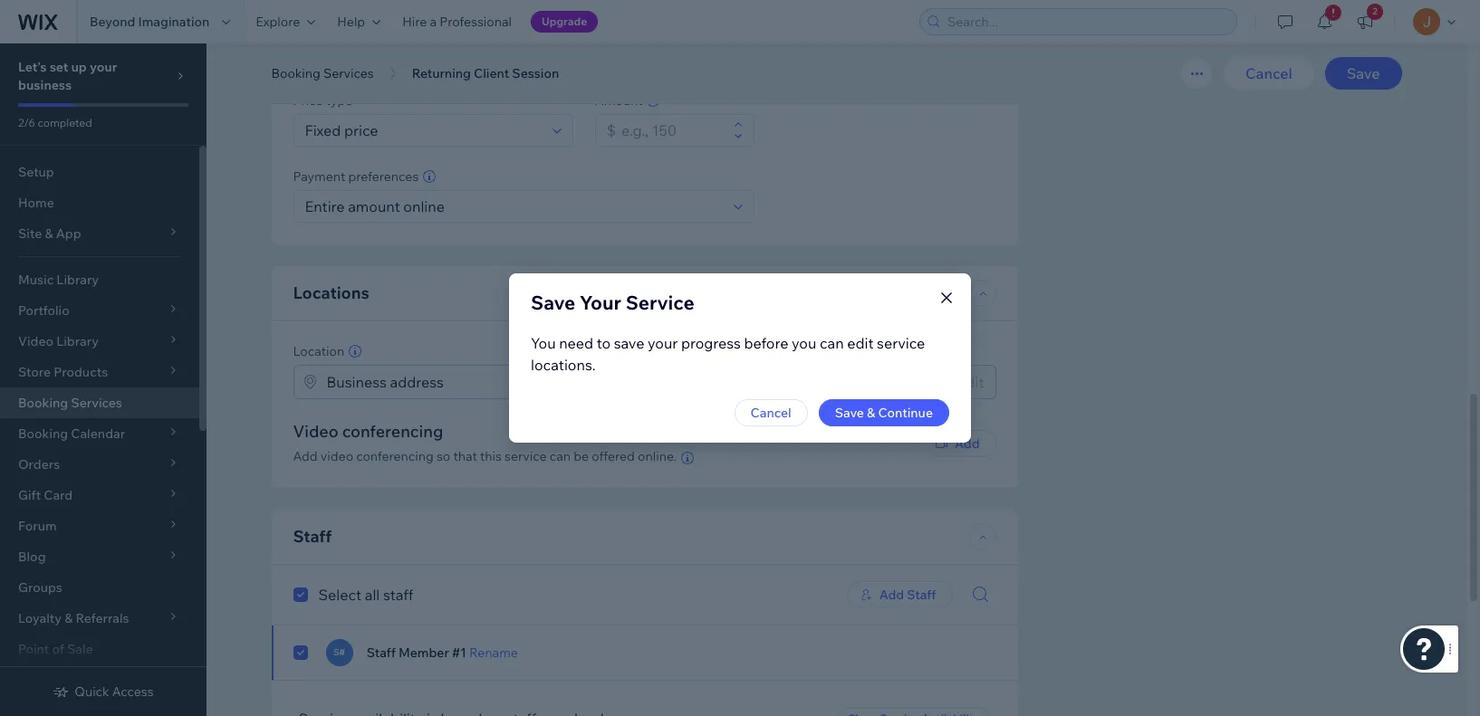 Task type: locate. For each thing, give the bounding box(es) containing it.
booking services inside button
[[271, 65, 374, 82]]

1 vertical spatial your
[[648, 334, 678, 353]]

0 vertical spatial cancel
[[1246, 64, 1293, 82]]

0 horizontal spatial can
[[550, 449, 571, 465]]

save up the you
[[531, 291, 576, 315]]

booking for the 'booking services' button
[[271, 65, 321, 82]]

0 vertical spatial booking services
[[271, 65, 374, 82]]

cancel
[[1246, 64, 1293, 82], [751, 405, 792, 421]]

add for add staff
[[880, 587, 905, 603]]

1 horizontal spatial booking services
[[271, 65, 374, 82]]

per
[[336, 54, 362, 75]]

0 vertical spatial cancel button
[[1225, 57, 1315, 90]]

0 horizontal spatial staff
[[293, 526, 332, 547]]

video
[[321, 449, 354, 465]]

price down the 'booking services' button
[[293, 92, 323, 109]]

1 horizontal spatial services
[[324, 65, 374, 82]]

service inside you need to save your progress before you can edit service locations.
[[877, 334, 926, 353]]

cancel button
[[1225, 57, 1315, 90], [735, 400, 808, 427]]

1 horizontal spatial staff
[[367, 645, 396, 661]]

you need to save your progress before you can edit service locations.
[[531, 334, 926, 374]]

1 horizontal spatial cancel
[[1246, 64, 1293, 82]]

services for the 'booking services' button
[[324, 65, 374, 82]]

that
[[454, 449, 478, 465]]

save down 2 button
[[1347, 64, 1381, 82]]

conferencing down business address
[[342, 421, 443, 442]]

beyond imagination
[[90, 14, 210, 30]]

1 horizontal spatial booking
[[271, 65, 321, 82]]

can left be
[[550, 449, 571, 465]]

1 horizontal spatial cancel button
[[1225, 57, 1315, 90]]

save inside button
[[835, 405, 865, 421]]

price left per
[[293, 54, 332, 75]]

returning client session
[[412, 65, 559, 82]]

service right the this at the bottom of the page
[[505, 449, 547, 465]]

None checkbox
[[293, 642, 308, 664]]

0 vertical spatial staff
[[293, 526, 332, 547]]

1 price from the top
[[293, 54, 332, 75]]

1 vertical spatial save
[[531, 291, 576, 315]]

0 vertical spatial save
[[1347, 64, 1381, 82]]

cancel for cancel button to the left
[[751, 405, 792, 421]]

location
[[293, 344, 345, 360]]

0 vertical spatial your
[[90, 59, 117, 75]]

0 vertical spatial can
[[820, 334, 844, 353]]

returning
[[412, 65, 471, 82]]

type
[[326, 92, 353, 109]]

staff
[[293, 526, 332, 547], [907, 587, 937, 603], [367, 645, 396, 661]]

rename
[[470, 645, 518, 661]]

music library
[[18, 272, 99, 288]]

your
[[90, 59, 117, 75], [648, 334, 678, 353]]

1 vertical spatial services
[[71, 395, 122, 411]]

0 horizontal spatial service
[[505, 449, 547, 465]]

1 horizontal spatial service
[[877, 334, 926, 353]]

1 vertical spatial price
[[293, 92, 323, 109]]

1 horizontal spatial add
[[880, 587, 905, 603]]

select
[[319, 586, 362, 604]]

0 horizontal spatial add
[[293, 449, 318, 465]]

0 vertical spatial services
[[324, 65, 374, 82]]

service right edit
[[877, 334, 926, 353]]

business address
[[327, 373, 444, 392]]

all
[[365, 586, 380, 604]]

sidebar element
[[0, 44, 207, 717]]

returning client session button
[[403, 60, 568, 87]]

professional
[[440, 14, 512, 30]]

service
[[626, 291, 695, 315]]

booking services button
[[262, 60, 383, 87]]

booking services inside sidebar element
[[18, 395, 122, 411]]

conferencing down video conferencing
[[356, 449, 434, 465]]

add staff
[[880, 587, 937, 603]]

so
[[437, 449, 451, 465]]

your right the up
[[90, 59, 117, 75]]

be
[[574, 449, 589, 465]]

2 vertical spatial save
[[835, 405, 865, 421]]

1 vertical spatial booking
[[18, 395, 68, 411]]

your right save
[[648, 334, 678, 353]]

amount
[[595, 92, 643, 109]]

0 horizontal spatial booking
[[18, 395, 68, 411]]

0 horizontal spatial booking services
[[18, 395, 122, 411]]

upgrade button
[[531, 11, 598, 33]]

0 horizontal spatial services
[[71, 395, 122, 411]]

1 vertical spatial cancel
[[751, 405, 792, 421]]

1 horizontal spatial can
[[820, 334, 844, 353]]

0 vertical spatial booking
[[271, 65, 321, 82]]

add for add
[[955, 436, 980, 452]]

need
[[559, 334, 594, 353]]

services inside button
[[324, 65, 374, 82]]

2 horizontal spatial add
[[955, 436, 980, 452]]

your
[[580, 291, 622, 315]]

save left &
[[835, 405, 865, 421]]

can
[[820, 334, 844, 353], [550, 449, 571, 465]]

let's
[[18, 59, 47, 75]]

2 price from the top
[[293, 92, 323, 109]]

your inside you need to save your progress before you can edit service locations.
[[648, 334, 678, 353]]

beyond
[[90, 14, 135, 30]]

add
[[955, 436, 980, 452], [293, 449, 318, 465], [880, 587, 905, 603]]

2 horizontal spatial save
[[1347, 64, 1381, 82]]

conferencing
[[342, 421, 443, 442], [356, 449, 434, 465]]

1 vertical spatial booking services
[[18, 395, 122, 411]]

save for save & continue
[[835, 405, 865, 421]]

0 vertical spatial service
[[877, 334, 926, 353]]

let's set up your business
[[18, 59, 117, 93]]

2 horizontal spatial staff
[[907, 587, 937, 603]]

payment preferences
[[293, 169, 419, 185]]

1 horizontal spatial save
[[835, 405, 865, 421]]

staff inside button
[[907, 587, 937, 603]]

0 horizontal spatial cancel
[[751, 405, 792, 421]]

1 horizontal spatial your
[[648, 334, 678, 353]]

music library link
[[0, 265, 199, 295]]

services inside sidebar element
[[71, 395, 122, 411]]

1 vertical spatial staff
[[907, 587, 937, 603]]

0 horizontal spatial save
[[531, 291, 576, 315]]

booking services
[[271, 65, 374, 82], [18, 395, 122, 411]]

booking inside sidebar element
[[18, 395, 68, 411]]

save inside button
[[1347, 64, 1381, 82]]

services
[[324, 65, 374, 82], [71, 395, 122, 411]]

business
[[327, 373, 387, 392]]

1 vertical spatial service
[[505, 449, 547, 465]]

locations
[[293, 283, 370, 304]]

setup
[[18, 164, 54, 180]]

booking
[[271, 65, 321, 82], [18, 395, 68, 411]]

Payment preferences field
[[300, 191, 729, 222]]

2 vertical spatial staff
[[367, 645, 396, 661]]

your inside let's set up your business
[[90, 59, 117, 75]]

$
[[607, 121, 616, 140]]

you
[[792, 334, 817, 353]]

session
[[512, 65, 559, 82]]

can right "you"
[[820, 334, 844, 353]]

booking inside button
[[271, 65, 321, 82]]

1 vertical spatial cancel button
[[735, 400, 808, 427]]

save & continue button
[[819, 400, 950, 427]]

sale
[[67, 642, 93, 658]]

0 vertical spatial price
[[293, 54, 332, 75]]

quick
[[75, 684, 109, 701]]

business
[[18, 77, 72, 93]]

0 horizontal spatial your
[[90, 59, 117, 75]]

service
[[877, 334, 926, 353], [505, 449, 547, 465]]



Task type: vqa. For each thing, say whether or not it's contained in the screenshot.
Client
yes



Task type: describe. For each thing, give the bounding box(es) containing it.
2 button
[[1346, 0, 1386, 44]]

price per session
[[293, 54, 423, 75]]

staff
[[383, 586, 414, 604]]

library
[[57, 272, 99, 288]]

hire a professional link
[[392, 0, 523, 44]]

point of sale link
[[0, 634, 199, 665]]

Search... field
[[943, 9, 1232, 34]]

select all staff
[[319, 586, 414, 604]]

music
[[18, 272, 54, 288]]

completed
[[38, 116, 92, 130]]

staff for staff member #1 rename
[[367, 645, 396, 661]]

2
[[1373, 5, 1378, 17]]

up
[[71, 59, 87, 75]]

staff member #1 rename
[[367, 645, 518, 661]]

video conferencing
[[293, 421, 443, 442]]

continue
[[879, 405, 934, 421]]

progress
[[681, 334, 741, 353]]

price for price type
[[293, 92, 323, 109]]

hire
[[403, 14, 427, 30]]

before
[[745, 334, 789, 353]]

price for price per session
[[293, 54, 332, 75]]

preferences
[[348, 169, 419, 185]]

set
[[50, 59, 68, 75]]

online.
[[638, 449, 677, 465]]

add video conferencing so that this service can be offered online.
[[293, 449, 677, 465]]

save your service
[[531, 291, 695, 315]]

locations.
[[531, 356, 596, 374]]

#1
[[452, 645, 467, 661]]

offered
[[592, 449, 635, 465]]

help
[[337, 14, 365, 30]]

help button
[[327, 0, 392, 44]]

save for save
[[1347, 64, 1381, 82]]

add button
[[923, 430, 997, 458]]

save for save your service
[[531, 291, 576, 315]]

add for add video conferencing so that this service can be offered online.
[[293, 449, 318, 465]]

imagination
[[138, 14, 210, 30]]

0 vertical spatial conferencing
[[342, 421, 443, 442]]

this
[[480, 449, 502, 465]]

member
[[399, 645, 449, 661]]

setup link
[[0, 157, 199, 188]]

of
[[52, 642, 64, 658]]

cancel for the right cancel button
[[1246, 64, 1293, 82]]

groups link
[[0, 573, 199, 604]]

you
[[531, 334, 556, 353]]

explore
[[256, 14, 300, 30]]

booking services for the 'booking services' button
[[271, 65, 374, 82]]

rename button
[[470, 645, 518, 661]]

save & continue
[[835, 405, 934, 421]]

video
[[293, 421, 339, 442]]

can inside you need to save your progress before you can edit service locations.
[[820, 334, 844, 353]]

session
[[366, 54, 423, 75]]

home link
[[0, 188, 199, 218]]

quick access button
[[53, 684, 154, 701]]

booking services link
[[0, 388, 199, 419]]

Amount text field
[[616, 115, 729, 146]]

edit
[[848, 334, 874, 353]]

hire a professional
[[403, 14, 512, 30]]

s#
[[333, 647, 345, 659]]

2/6
[[18, 116, 35, 130]]

price type
[[293, 92, 353, 109]]

to
[[597, 334, 611, 353]]

booking services for booking services link
[[18, 395, 122, 411]]

point of sale
[[18, 642, 93, 658]]

payment
[[293, 169, 346, 185]]

client
[[474, 65, 510, 82]]

home
[[18, 195, 54, 211]]

groups
[[18, 580, 62, 596]]

1 vertical spatial can
[[550, 449, 571, 465]]

1 vertical spatial conferencing
[[356, 449, 434, 465]]

save button
[[1326, 57, 1403, 90]]

point
[[18, 642, 49, 658]]

&
[[867, 405, 876, 421]]

access
[[112, 684, 154, 701]]

save
[[614, 334, 645, 353]]

booking for booking services link
[[18, 395, 68, 411]]

Select all staff checkbox
[[293, 584, 414, 606]]

address
[[390, 373, 444, 392]]

0 horizontal spatial cancel button
[[735, 400, 808, 427]]

services for booking services link
[[71, 395, 122, 411]]

add staff button
[[847, 581, 953, 609]]

Price type field
[[300, 115, 547, 146]]

upgrade
[[542, 15, 587, 28]]

2/6 completed
[[18, 116, 92, 130]]

staff for staff
[[293, 526, 332, 547]]

quick access
[[75, 684, 154, 701]]

a
[[430, 14, 437, 30]]



